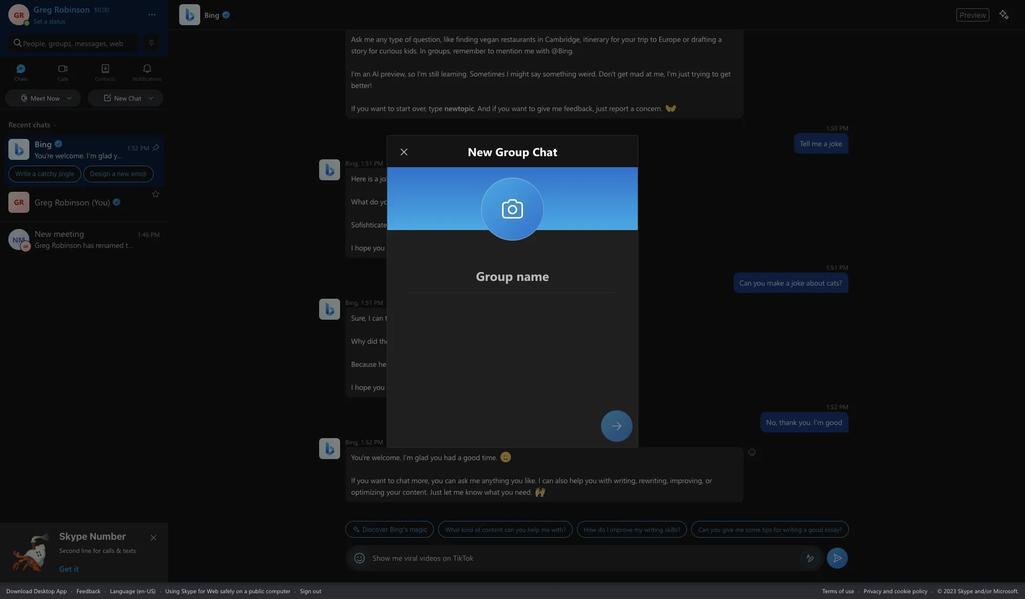 Task type: vqa. For each thing, say whether or not it's contained in the screenshot.
the Chats at left
no



Task type: locate. For each thing, give the bounding box(es) containing it.
show
[[373, 553, 390, 563]]

get it
[[59, 563, 79, 574]]

i'm right you. at bottom
[[814, 417, 824, 427]]

help inside button
[[528, 525, 540, 534]]

a right call
[[406, 197, 410, 206]]

2 vertical spatial bing,
[[345, 438, 359, 446]]

can for can you make a joke about cats?
[[739, 278, 752, 288]]

better!
[[351, 80, 372, 90]]

it. inside sure, i can try to make a joke about cats. how about this one: why did the cat go to the vet? because he was feeling paw-ful. i hope you enjoyed it. do you want to hear another one?
[[413, 382, 419, 392]]

1 horizontal spatial time.
[[482, 452, 498, 462]]

0 vertical spatial what
[[351, 197, 368, 206]]

or right europe on the top right of the page
[[683, 34, 689, 44]]

just left the report at right top
[[596, 103, 607, 113]]

0 horizontal spatial about
[[443, 313, 462, 323]]

0 horizontal spatial just
[[596, 103, 607, 113]]

download desktop app link
[[6, 587, 67, 595]]

0 horizontal spatial on
[[236, 587, 243, 595]]

what inside button
[[445, 525, 460, 534]]

groups, inside ask me any type of question, like finding vegan restaurants in cambridge, itinerary for your trip to europe or drafting a story for curious kids. in groups, remember to mention me with @bing. i'm an ai preview, so i'm still learning. sometimes i might say something weird. don't get mad at me, i'm just trying to get better! if you want to start over, type
[[428, 46, 451, 56]]

groups,
[[49, 38, 73, 48], [428, 46, 451, 56]]

i left made
[[395, 173, 397, 183]]

your down chat on the left
[[387, 487, 401, 497]]

1:52 up optimizing
[[361, 438, 372, 446]]

welcome. up jingle
[[55, 150, 85, 160]]

can right content
[[505, 525, 514, 534]]

0 horizontal spatial do
[[370, 197, 378, 206]]

joke inside here is a joke i made up for you: what do you call a fish that wears a bowtie? sofishticated.
[[380, 173, 393, 183]]

1:51 pm
[[826, 263, 849, 271]]

make inside sure, i can try to make a joke about cats. how about this one: why did the cat go to the vet? because he was feeling paw-ful. i hope you enjoyed it. do you want to hear another one?
[[404, 313, 421, 323]]

2 bing, from the top
[[345, 298, 359, 307]]

0 vertical spatial or
[[683, 34, 689, 44]]

of right 'kind'
[[475, 525, 480, 534]]

can inside button
[[698, 525, 709, 534]]

0 vertical spatial of
[[405, 34, 411, 44]]

improving,
[[670, 475, 704, 485]]

1 vertical spatial can
[[698, 525, 709, 534]]

for inside skype number element
[[93, 546, 101, 555]]

1 bing, 1:51 pm from the top
[[345, 159, 383, 167]]

web
[[207, 587, 219, 595]]

with left writing,
[[599, 475, 612, 485]]

0 vertical spatial do
[[370, 197, 378, 206]]

had up let
[[444, 452, 456, 462]]

privacy and cookie policy link
[[864, 587, 928, 595]]

the left 'vet?'
[[421, 336, 431, 346]]

glad up 'more,'
[[415, 452, 429, 462]]

i inside ask me any type of question, like finding vegan restaurants in cambridge, itinerary for your trip to europe or drafting a story for curious kids. in groups, remember to mention me with @bing. i'm an ai preview, so i'm still learning. sometimes i might say something weird. don't get mad at me, i'm just trying to get better! if you want to start over, type
[[507, 69, 509, 79]]

do
[[411, 243, 420, 253], [421, 382, 430, 392]]

1 horizontal spatial groups,
[[428, 46, 451, 56]]

just left the trying
[[679, 69, 690, 79]]

1 horizontal spatial it.
[[413, 382, 419, 392]]

can you give me some tips for writing a good essay?
[[698, 525, 842, 534]]

on left tiktok
[[443, 553, 451, 563]]

you inside ask me any type of question, like finding vegan restaurants in cambridge, itinerary for your trip to europe or drafting a story for curious kids. in groups, remember to mention me with @bing. i'm an ai preview, so i'm still learning. sometimes i might say something weird. don't get mad at me, i'm just trying to get better! if you want to start over, type
[[357, 103, 369, 113]]

what down the here
[[351, 197, 368, 206]]

want inside ask me any type of question, like finding vegan restaurants in cambridge, itinerary for your trip to europe or drafting a story for curious kids. in groups, remember to mention me with @bing. i'm an ai preview, so i'm still learning. sometimes i might say something weird. don't get mad at me, i'm just trying to get better! if you want to start over, type
[[371, 103, 386, 113]]

0 horizontal spatial with
[[536, 46, 549, 56]]

bing, for you're
[[345, 438, 359, 446]]

1:51 up sure,
[[361, 298, 372, 307]]

type
[[389, 34, 403, 44], [429, 103, 443, 113]]

i
[[507, 69, 509, 79], [395, 173, 397, 183], [351, 243, 353, 253], [368, 313, 370, 323], [351, 382, 353, 392], [539, 475, 540, 485], [607, 525, 609, 534]]

kind
[[461, 525, 473, 534]]

bing, 1:51 pm up the here
[[345, 159, 383, 167]]

want inside sure, i can try to make a joke about cats. how about this one: why did the cat go to the vet? because he was feeling paw-ful. i hope you enjoyed it. do you want to hear another one?
[[446, 382, 461, 392]]

me inside button
[[541, 525, 550, 534]]

no,
[[766, 417, 777, 427]]

me down restaurants
[[524, 46, 534, 56]]

1 vertical spatial if
[[351, 475, 355, 485]]

1 the from the left
[[379, 336, 389, 346]]

0 vertical spatial how
[[479, 313, 494, 323]]

cats.
[[464, 313, 477, 323]]

1 vertical spatial bing, 1:51 pm
[[345, 298, 383, 307]]

me right let
[[453, 487, 463, 497]]

writing right the tips
[[783, 525, 802, 534]]

like.
[[525, 475, 537, 485]]

1 vertical spatial or
[[705, 475, 712, 485]]

1 vertical spatial 1:51
[[826, 263, 838, 271]]

1 horizontal spatial get
[[720, 69, 731, 79]]

0 vertical spatial hope
[[355, 243, 371, 253]]

handsinair
[[535, 486, 568, 496]]

(en-
[[137, 587, 147, 595]]

1 vertical spatial give
[[722, 525, 734, 534]]

1 vertical spatial bing,
[[345, 298, 359, 307]]

for right line at the left bottom of page
[[93, 546, 101, 555]]

bing, 1:51 pm for sure,
[[345, 298, 383, 307]]

1 horizontal spatial help
[[570, 475, 583, 485]]

0 vertical spatial welcome.
[[55, 150, 85, 160]]

1 horizontal spatial about
[[496, 313, 514, 323]]

2 writing from the left
[[783, 525, 802, 534]]

me left the with?
[[541, 525, 550, 534]]

2 the from the left
[[421, 336, 431, 346]]

your inside if you want to chat more, you can ask me anything you like. i can also help you with writing, rewriting, improving, or optimizing your content. just let me know what you need.
[[387, 487, 401, 497]]

skype up second
[[59, 531, 87, 542]]

rewriting,
[[639, 475, 668, 485]]

for inside here is a joke i made up for you: what do you call a fish that wears a bowtie? sofishticated.
[[429, 173, 437, 183]]

2 bing, 1:51 pm from the top
[[345, 298, 383, 307]]

get right the trying
[[720, 69, 731, 79]]

1 vertical spatial you're welcome. i'm glad you had a good time.
[[351, 452, 499, 462]]

you're welcome. i'm glad you had a good time. up 'more,'
[[351, 452, 499, 462]]

@bing.
[[551, 46, 574, 56]]

1 vertical spatial it.
[[413, 382, 419, 392]]

1 vertical spatial hear
[[471, 382, 485, 392]]

can
[[372, 313, 383, 323], [445, 475, 456, 485], [542, 475, 553, 485], [505, 525, 514, 534]]

Group Name:  text field
[[408, 259, 617, 292]]

a right drafting
[[718, 34, 722, 44]]

0 vertical spatial glad
[[98, 150, 112, 160]]

bing, 1:51 pm for here
[[345, 159, 383, 167]]

1 vertical spatial another
[[487, 382, 511, 392]]

i'm right 'so' on the left top of page
[[417, 69, 427, 79]]

1 horizontal spatial make
[[767, 278, 784, 288]]

i right like.
[[539, 475, 540, 485]]

what left 'kind'
[[445, 525, 460, 534]]

0 vertical spatial 1:51
[[361, 159, 372, 167]]

0 vertical spatial your
[[622, 34, 636, 44]]

mad
[[630, 69, 644, 79]]

i left improve
[[607, 525, 609, 534]]

skype right using on the bottom left of the page
[[181, 587, 197, 595]]

hear
[[461, 243, 475, 253], [471, 382, 485, 392]]

1 horizontal spatial what
[[445, 525, 460, 534]]

on right safely
[[236, 587, 243, 595]]

with inside ask me any type of question, like finding vegan restaurants in cambridge, itinerary for your trip to europe or drafting a story for curious kids. in groups, remember to mention me with @bing. i'm an ai preview, so i'm still learning. sometimes i might say something weird. don't get mad at me, i'm just trying to get better! if you want to start over, type
[[536, 46, 549, 56]]

0 horizontal spatial type
[[389, 34, 403, 44]]

0 horizontal spatial of
[[405, 34, 411, 44]]

get
[[618, 69, 628, 79], [720, 69, 731, 79]]

of inside ask me any type of question, like finding vegan restaurants in cambridge, itinerary for your trip to europe or drafting a story for curious kids. in groups, remember to mention me with @bing. i'm an ai preview, so i'm still learning. sometimes i might say something weird. don't get mad at me, i'm just trying to get better! if you want to start over, type
[[405, 34, 411, 44]]

give inside button
[[722, 525, 734, 534]]

it
[[74, 563, 79, 574]]

1 horizontal spatial had
[[444, 452, 456, 462]]

a right write in the left top of the page
[[32, 170, 36, 178]]

you're up 'write a catchy jingle'
[[35, 150, 53, 160]]

to
[[650, 34, 657, 44], [488, 46, 494, 56], [712, 69, 719, 79], [388, 103, 394, 113], [529, 103, 535, 113], [452, 243, 459, 253], [396, 313, 402, 323], [413, 336, 419, 346], [463, 382, 469, 392], [388, 475, 394, 485]]

1 vertical spatial you're
[[351, 452, 370, 462]]

1 horizontal spatial glad
[[415, 452, 429, 462]]

language
[[110, 587, 135, 595]]

type right "over,"
[[429, 103, 443, 113]]

tab list
[[0, 59, 168, 88]]

1 vertical spatial skype
[[181, 587, 197, 595]]

if down better!
[[351, 103, 355, 113]]

second line for calls & texts
[[59, 546, 136, 555]]

1:52 up no, thank you. i'm good
[[826, 403, 838, 411]]

help left the with?
[[528, 525, 540, 534]]

you're welcome. i'm glad you had a good time. up design
[[35, 150, 183, 160]]

0 horizontal spatial give
[[537, 103, 550, 113]]

know
[[465, 487, 482, 497]]

0 horizontal spatial get
[[618, 69, 628, 79]]

0 horizontal spatial skype
[[59, 531, 87, 542]]

type up curious
[[389, 34, 403, 44]]

the left cat
[[379, 336, 389, 346]]

give left feedback,
[[537, 103, 550, 113]]

pm
[[839, 124, 849, 132], [374, 159, 383, 167], [839, 263, 849, 271], [374, 298, 383, 307], [839, 403, 849, 411], [374, 438, 383, 446]]

set a status
[[34, 17, 65, 25]]

i'm up design
[[87, 150, 96, 160]]

0 vertical spatial if
[[351, 103, 355, 113]]

1 horizontal spatial you're
[[351, 452, 370, 462]]

0 horizontal spatial the
[[379, 336, 389, 346]]

good
[[147, 150, 164, 160], [825, 417, 842, 427], [463, 452, 480, 462], [809, 525, 823, 534]]

your left trip
[[622, 34, 636, 44]]

1 vertical spatial just
[[596, 103, 607, 113]]

skype number
[[59, 531, 126, 542]]

1 vertical spatial one?
[[513, 382, 528, 392]]

a inside sure, i can try to make a joke about cats. how about this one: why did the cat go to the vet? because he was feeling paw-ful. i hope you enjoyed it. do you want to hear another one?
[[423, 313, 426, 323]]

i down because
[[351, 382, 353, 392]]

a right the report at right top
[[631, 103, 634, 113]]

1 bing, from the top
[[345, 159, 359, 167]]

1:51 up cats?
[[826, 263, 838, 271]]

1 horizontal spatial your
[[622, 34, 636, 44]]

0 vertical spatial time.
[[165, 150, 181, 160]]

do up sofishticated.
[[370, 197, 378, 206]]

skype number element
[[9, 531, 160, 574]]

1 vertical spatial time.
[[482, 452, 498, 462]]

with down in
[[536, 46, 549, 56]]

of up "kids."
[[405, 34, 411, 44]]

ai
[[372, 69, 379, 79]]

0 vertical spatial do
[[411, 243, 420, 253]]

welcome. down bing, 1:52 pm
[[372, 452, 401, 462]]

if
[[492, 103, 496, 113]]

1 horizontal spatial of
[[475, 525, 480, 534]]

was
[[388, 359, 400, 369]]

joke
[[829, 138, 842, 148], [380, 173, 393, 183], [791, 278, 804, 288], [428, 313, 441, 323]]

can for can you give me some tips for writing a good essay?
[[698, 525, 709, 534]]

1 vertical spatial how
[[584, 525, 596, 534]]

an
[[363, 69, 370, 79]]

ask
[[458, 475, 468, 485]]

use
[[846, 587, 854, 595]]

1 vertical spatial do
[[598, 525, 605, 534]]

me left some at the right bottom of the page
[[735, 525, 744, 534]]

another inside sure, i can try to make a joke about cats. how about this one: why did the cat go to the vet? because he was feeling paw-ful. i hope you enjoyed it. do you want to hear another one?
[[487, 382, 511, 392]]

up
[[418, 173, 427, 183]]

0 horizontal spatial your
[[387, 487, 401, 497]]

or inside ask me any type of question, like finding vegan restaurants in cambridge, itinerary for your trip to europe or drafting a story for curious kids. in groups, remember to mention me with @bing. i'm an ai preview, so i'm still learning. sometimes i might say something weird. don't get mad at me, i'm just trying to get better! if you want to start over, type
[[683, 34, 689, 44]]

how inside sure, i can try to make a joke about cats. how about this one: why did the cat go to the vet? because he was feeling paw-ful. i hope you enjoyed it. do you want to hear another one?
[[479, 313, 494, 323]]

how up show me viral videos on tiktok text box
[[584, 525, 596, 534]]

for right up
[[429, 173, 437, 183]]

a right try
[[423, 313, 426, 323]]

me
[[364, 34, 374, 44], [524, 46, 534, 56], [552, 103, 562, 113], [812, 138, 822, 148], [470, 475, 480, 485], [453, 487, 463, 497], [541, 525, 550, 534], [735, 525, 744, 534], [392, 553, 402, 563]]

help inside if you want to chat more, you can ask me anything you like. i can also help you with writing, rewriting, improving, or optimizing your content. just let me know what you need.
[[570, 475, 583, 485]]

wears
[[439, 197, 457, 206]]

a right the wears
[[459, 197, 462, 206]]

i left might
[[507, 69, 509, 79]]

1 horizontal spatial give
[[722, 525, 734, 534]]

glad up design
[[98, 150, 112, 160]]

0 vertical spatial bing,
[[345, 159, 359, 167]]

me up know
[[470, 475, 480, 485]]

about left this
[[496, 313, 514, 323]]

newtopic . and if you want to give me feedback, just report a concern.
[[444, 103, 664, 113]]

or right improving,
[[705, 475, 712, 485]]

writing right my
[[644, 525, 663, 534]]

0 horizontal spatial help
[[528, 525, 540, 534]]

0 vertical spatial just
[[679, 69, 690, 79]]

0 vertical spatial can
[[739, 278, 752, 288]]

had up emoji
[[127, 150, 139, 160]]

do left improve
[[598, 525, 605, 534]]

help right also
[[570, 475, 583, 485]]

1 vertical spatial do
[[421, 382, 430, 392]]

how inside button
[[584, 525, 596, 534]]

help
[[570, 475, 583, 485], [528, 525, 540, 534]]

discover bing's magic
[[363, 525, 427, 533]]

of left 'use'
[[839, 587, 844, 595]]

status
[[49, 17, 65, 25]]

2 horizontal spatial of
[[839, 587, 844, 595]]

1:51 up is
[[361, 159, 372, 167]]

language (en-us)
[[110, 587, 156, 595]]

sure, i can try to make a joke about cats. how about this one: why did the cat go to the vet? because he was feeling paw-ful. i hope you enjoyed it. do you want to hear another one?
[[351, 313, 543, 392]]

need.
[[515, 487, 532, 497]]

2 vertical spatial of
[[839, 587, 844, 595]]

one:
[[529, 313, 543, 323]]

2 if from the top
[[351, 475, 355, 485]]

1 horizontal spatial type
[[429, 103, 443, 113]]

tips
[[762, 525, 772, 534]]

1 vertical spatial glad
[[415, 452, 429, 462]]

0 horizontal spatial writing
[[644, 525, 663, 534]]

sofishticated.
[[351, 220, 393, 230]]

1 horizontal spatial can
[[739, 278, 752, 288]]

0 horizontal spatial 1:52
[[361, 438, 372, 446]]

bing, 1:51 pm up sure,
[[345, 298, 383, 307]]

2 horizontal spatial about
[[806, 278, 825, 288]]

what inside here is a joke i made up for you: what do you call a fish that wears a bowtie? sofishticated.
[[351, 197, 368, 206]]

how do i improve my writing skills?
[[584, 525, 681, 534]]

for right the tips
[[774, 525, 781, 534]]

design a new emoji
[[90, 170, 147, 178]]

0 vertical spatial you're welcome. i'm glad you had a good time.
[[35, 150, 183, 160]]

1 horizontal spatial skype
[[181, 587, 197, 595]]

1 horizontal spatial on
[[443, 553, 451, 563]]

&
[[116, 546, 121, 555]]

ask me any type of question, like finding vegan restaurants in cambridge, itinerary for your trip to europe or drafting a story for curious kids. in groups, remember to mention me with @bing. i'm an ai preview, so i'm still learning. sometimes i might say something weird. don't get mad at me, i'm just trying to get better! if you want to start over, type
[[351, 34, 733, 113]]

2 get from the left
[[720, 69, 731, 79]]

2 hope from the top
[[355, 382, 371, 392]]

want left start
[[371, 103, 386, 113]]

don't
[[599, 69, 616, 79]]

1 horizontal spatial or
[[705, 475, 712, 485]]

1 vertical spatial of
[[475, 525, 480, 534]]

people, groups, messages, web
[[23, 38, 123, 48]]

give
[[537, 103, 550, 113], [722, 525, 734, 534]]

you
[[357, 103, 369, 113], [498, 103, 510, 113], [114, 150, 126, 160], [380, 197, 392, 206], [373, 243, 385, 253], [422, 243, 433, 253], [754, 278, 765, 288], [373, 382, 385, 392], [432, 382, 444, 392], [430, 452, 442, 462], [357, 475, 369, 485], [431, 475, 443, 485], [511, 475, 523, 485], [585, 475, 597, 485], [501, 487, 513, 497], [516, 525, 526, 534], [711, 525, 721, 534]]

discover
[[363, 525, 388, 533]]

if inside if you want to chat more, you can ask me anything you like. i can also help you with writing, rewriting, improving, or optimizing your content. just let me know what you need.
[[351, 475, 355, 485]]

give left some at the right bottom of the page
[[722, 525, 734, 534]]

1 horizontal spatial do
[[421, 382, 430, 392]]

hope inside sure, i can try to make a joke about cats. how about this one: why did the cat go to the vet? because he was feeling paw-ful. i hope you enjoyed it. do you want to hear another one?
[[355, 382, 371, 392]]

Type a message text field
[[373, 553, 798, 563]]

how do i improve my writing skills? button
[[577, 521, 687, 538]]

try
[[385, 313, 394, 323]]

me left feedback,
[[552, 103, 562, 113]]

you:
[[439, 173, 452, 183]]

hope down because
[[355, 382, 371, 392]]

0 horizontal spatial you're
[[35, 150, 53, 160]]

groups, down 'like'
[[428, 46, 451, 56]]

0 vertical spatial make
[[767, 278, 784, 288]]

bing, 1:52 pm
[[345, 438, 383, 446]]

1 vertical spatial hope
[[355, 382, 371, 392]]

0 horizontal spatial time.
[[165, 150, 181, 160]]

bing,
[[345, 159, 359, 167], [345, 298, 359, 307], [345, 438, 359, 446]]

what
[[351, 197, 368, 206], [445, 525, 460, 534]]

bowtie?
[[464, 197, 489, 206]]

terms of use
[[822, 587, 854, 595]]

1:50 pm
[[826, 124, 849, 132]]

do down paw-
[[421, 382, 430, 392]]

you're down bing, 1:52 pm
[[351, 452, 370, 462]]

download
[[6, 587, 32, 595]]

about left cats?
[[806, 278, 825, 288]]

hope down sofishticated.
[[355, 243, 371, 253]]

what
[[484, 487, 500, 497]]

a right is
[[375, 173, 378, 183]]

can inside sure, i can try to make a joke about cats. how about this one: why did the cat go to the vet? because he was feeling paw-ful. i hope you enjoyed it. do you want to hear another one?
[[372, 313, 383, 323]]

0 vertical spatial with
[[536, 46, 549, 56]]

groups, down status
[[49, 38, 73, 48]]

want up optimizing
[[371, 475, 386, 485]]

policy
[[913, 587, 928, 595]]

want down ful.
[[446, 382, 461, 392]]

vet?
[[433, 336, 446, 346]]

1 if from the top
[[351, 103, 355, 113]]

1:51 for here is a joke i made up for you: what do you call a fish that wears a bowtie? sofishticated.
[[361, 159, 372, 167]]

0 vertical spatial another
[[477, 243, 501, 253]]

0 vertical spatial bing, 1:51 pm
[[345, 159, 383, 167]]

do right liked
[[411, 243, 420, 253]]

me,
[[654, 69, 665, 79]]

can up let
[[445, 475, 456, 485]]

3 bing, from the top
[[345, 438, 359, 446]]

1 vertical spatial type
[[429, 103, 443, 113]]

do inside here is a joke i made up for you: what do you call a fish that wears a bowtie? sofishticated.
[[370, 197, 378, 206]]

bing, for sure,
[[345, 298, 359, 307]]

1 horizontal spatial the
[[421, 336, 431, 346]]

bing's
[[390, 525, 408, 533]]

still
[[429, 69, 439, 79]]

0 horizontal spatial can
[[698, 525, 709, 534]]

newtopic
[[444, 103, 474, 113]]

0 vertical spatial on
[[443, 553, 451, 563]]

0 horizontal spatial do
[[411, 243, 420, 253]]

terms of use link
[[822, 587, 854, 595]]



Task type: describe. For each thing, give the bounding box(es) containing it.
for left "web"
[[198, 587, 205, 595]]

us)
[[147, 587, 156, 595]]

good inside button
[[809, 525, 823, 534]]

my
[[634, 525, 643, 534]]

no, thank you. i'm good
[[766, 417, 842, 427]]

calls
[[103, 546, 114, 555]]

app
[[56, 587, 67, 595]]

set a status button
[[34, 15, 137, 25]]

might
[[510, 69, 529, 79]]

a left essay?
[[804, 525, 807, 534]]

using skype for web safely on a public computer
[[165, 587, 290, 595]]

skills?
[[665, 525, 681, 534]]

cwl
[[396, 219, 406, 229]]

sometimes
[[470, 69, 505, 79]]

want right if
[[512, 103, 527, 113]]

0 vertical spatial give
[[537, 103, 550, 113]]

with?
[[552, 525, 566, 534]]

a right the set
[[44, 17, 47, 25]]

i'm up chat on the left
[[403, 452, 413, 462]]

jingle
[[59, 170, 74, 178]]

bing, for here
[[345, 159, 359, 167]]

a left public
[[244, 587, 247, 595]]

number
[[90, 531, 126, 542]]

improve
[[610, 525, 633, 534]]

joke down 1:50 pm
[[829, 138, 842, 148]]

you inside button
[[516, 525, 526, 534]]

you inside button
[[711, 525, 721, 534]]

fish
[[411, 197, 422, 206]]

at
[[646, 69, 652, 79]]

and
[[478, 103, 490, 113]]

ask
[[351, 34, 362, 44]]

also
[[555, 475, 568, 485]]

1 get from the left
[[618, 69, 628, 79]]

essay?
[[825, 525, 842, 534]]

me left "any"
[[364, 34, 374, 44]]

design
[[90, 170, 110, 178]]

here
[[351, 173, 366, 183]]

europe
[[659, 34, 681, 44]]

say
[[531, 69, 541, 79]]

what kind of content can you help me with?
[[445, 525, 566, 534]]

a inside ask me any type of question, like finding vegan restaurants in cambridge, itinerary for your trip to europe or drafting a story for curious kids. in groups, remember to mention me with @bing. i'm an ai preview, so i'm still learning. sometimes i might say something weird. don't get mad at me, i'm just trying to get better! if you want to start over, type
[[718, 34, 722, 44]]

hear inside sure, i can try to make a joke about cats. how about this one: why did the cat go to the vet? because he was feeling paw-ful. i hope you enjoyed it. do you want to hear another one?
[[471, 382, 485, 392]]

i inside button
[[607, 525, 609, 534]]

1 vertical spatial welcome.
[[372, 452, 401, 462]]

0 vertical spatial hear
[[461, 243, 475, 253]]

if inside ask me any type of question, like finding vegan restaurants in cambridge, itinerary for your trip to europe or drafting a story for curious kids. in groups, remember to mention me with @bing. i'm an ai preview, so i'm still learning. sometimes i might say something weird. don't get mad at me, i'm just trying to get better! if you want to start over, type
[[351, 103, 355, 113]]

liked
[[387, 243, 401, 253]]

groups, inside button
[[49, 38, 73, 48]]

i right sure,
[[368, 313, 370, 323]]

1 hope from the top
[[355, 243, 371, 253]]

download desktop app
[[6, 587, 67, 595]]

messages,
[[75, 38, 108, 48]]

or inside if you want to chat more, you can ask me anything you like. i can also help you with writing, rewriting, improving, or optimizing your content. just let me know what you need.
[[705, 475, 712, 485]]

a up emoji
[[141, 150, 145, 160]]

0 horizontal spatial welcome.
[[55, 150, 85, 160]]

a down 1:50
[[824, 138, 827, 148]]

you.
[[799, 417, 812, 427]]

more,
[[411, 475, 429, 485]]

(openhands)
[[666, 103, 705, 113]]

any
[[376, 34, 387, 44]]

i inside if you want to chat more, you can ask me anything you like. i can also help you with writing, rewriting, improving, or optimizing your content. just let me know what you need.
[[539, 475, 540, 485]]

to inside if you want to chat more, you can ask me anything you like. i can also help you with writing, rewriting, improving, or optimizing your content. just let me know what you need.
[[388, 475, 394, 485]]

second
[[59, 546, 80, 555]]

0 vertical spatial one?
[[503, 243, 518, 253]]

0 horizontal spatial you're welcome. i'm glad you had a good time.
[[35, 150, 183, 160]]

joke inside sure, i can try to make a joke about cats. how about this one: why did the cat go to the vet? because he was feeling paw-ful. i hope you enjoyed it. do you want to hear another one?
[[428, 313, 441, 323]]

sign out
[[300, 587, 321, 595]]

0 vertical spatial 1:52
[[826, 403, 838, 411]]

chat
[[396, 475, 410, 485]]

0 vertical spatial it.
[[403, 243, 409, 253]]

and
[[883, 587, 893, 595]]

1:51 for sure, i can try to make a joke about cats. how about this one: why did the cat go to the vet? because he was feeling paw-ful. i hope you enjoyed it. do you want to hear another one?
[[361, 298, 372, 307]]

can inside button
[[505, 525, 514, 534]]

joke left cats?
[[791, 278, 804, 288]]

do inside button
[[598, 525, 605, 534]]

finding
[[456, 34, 478, 44]]

do inside sure, i can try to make a joke about cats. how about this one: why did the cat go to the vet? because he was feeling paw-ful. i hope you enjoyed it. do you want to hear another one?
[[421, 382, 430, 392]]

1:52 pm
[[826, 403, 849, 411]]

sign
[[300, 587, 311, 595]]

did
[[367, 336, 377, 346]]

emoji
[[131, 170, 147, 178]]

a left cats?
[[786, 278, 790, 288]]

me right "tell"
[[812, 138, 822, 148]]

for right story at the left of the page
[[369, 46, 378, 56]]

one? inside sure, i can try to make a joke about cats. how about this one: why did the cat go to the vet? because he was feeling paw-ful. i hope you enjoyed it. do you want to hear another one?
[[513, 382, 528, 392]]

i'm left an
[[351, 69, 361, 79]]

i hope you liked it. do you want to hear another one?
[[351, 243, 518, 253]]

a up ask
[[458, 452, 461, 462]]

for right itinerary
[[611, 34, 620, 44]]

0 vertical spatial skype
[[59, 531, 87, 542]]

for inside button
[[774, 525, 781, 534]]

a left new
[[112, 170, 115, 178]]

want inside if you want to chat more, you can ask me anything you like. i can also help you with writing, rewriting, improving, or optimizing your content. just let me know what you need.
[[371, 475, 386, 485]]

call
[[394, 197, 404, 206]]

feedback
[[76, 587, 100, 595]]

some
[[746, 525, 761, 534]]

drafting
[[691, 34, 716, 44]]

viral
[[404, 553, 418, 563]]

0 horizontal spatial had
[[127, 150, 139, 160]]

me inside button
[[735, 525, 744, 534]]

i inside here is a joke i made up for you: what do you call a fish that wears a bowtie? sofishticated.
[[395, 173, 397, 183]]

of inside what kind of content can you help me with? button
[[475, 525, 480, 534]]

something
[[543, 69, 576, 79]]

write a catchy jingle
[[15, 170, 74, 178]]

trying
[[692, 69, 710, 79]]

.
[[474, 103, 476, 113]]

over,
[[412, 103, 427, 113]]

1 writing from the left
[[644, 525, 663, 534]]

1 vertical spatial on
[[236, 587, 243, 595]]

can up handsinair
[[542, 475, 553, 485]]

show me viral videos on tiktok
[[373, 553, 473, 563]]

why
[[351, 336, 365, 346]]

can you give me some tips for writing a good essay? button
[[692, 521, 849, 538]]

remember
[[453, 46, 486, 56]]

computer
[[266, 587, 290, 595]]

i down sofishticated.
[[351, 243, 353, 253]]

i'm right me,
[[667, 69, 677, 79]]

with inside if you want to chat more, you can ask me anything you like. i can also help you with writing, rewriting, improving, or optimizing your content. just let me know what you need.
[[599, 475, 612, 485]]

catchy
[[38, 170, 57, 178]]

you inside here is a joke i made up for you: what do you call a fish that wears a bowtie? sofishticated.
[[380, 197, 392, 206]]

sign out link
[[300, 587, 321, 595]]

thank
[[779, 417, 797, 427]]

safely
[[220, 587, 234, 595]]

let
[[444, 487, 452, 497]]

0 vertical spatial type
[[389, 34, 403, 44]]

restaurants
[[501, 34, 536, 44]]

people, groups, messages, web button
[[8, 34, 139, 52]]

go
[[403, 336, 411, 346]]

trip
[[638, 34, 648, 44]]

anything
[[482, 475, 509, 485]]

vegan
[[480, 34, 499, 44]]

want down the wears
[[435, 243, 451, 253]]

0 vertical spatial you're
[[35, 150, 53, 160]]

preview
[[960, 10, 986, 19]]

me left viral
[[392, 553, 402, 563]]

paw-
[[425, 359, 441, 369]]

people,
[[23, 38, 47, 48]]

1 vertical spatial had
[[444, 452, 456, 462]]

your inside ask me any type of question, like finding vegan restaurants in cambridge, itinerary for your trip to europe or drafting a story for curious kids. in groups, remember to mention me with @bing. i'm an ai preview, so i'm still learning. sometimes i might say something weird. don't get mad at me, i'm just trying to get better! if you want to start over, type
[[622, 34, 636, 44]]

in
[[420, 46, 426, 56]]

0 horizontal spatial glad
[[98, 150, 112, 160]]

just inside ask me any type of question, like finding vegan restaurants in cambridge, itinerary for your trip to europe or drafting a story for curious kids. in groups, remember to mention me with @bing. i'm an ai preview, so i'm still learning. sometimes i might say something weird. don't get mad at me, i'm just trying to get better! if you want to start over, type
[[679, 69, 690, 79]]



